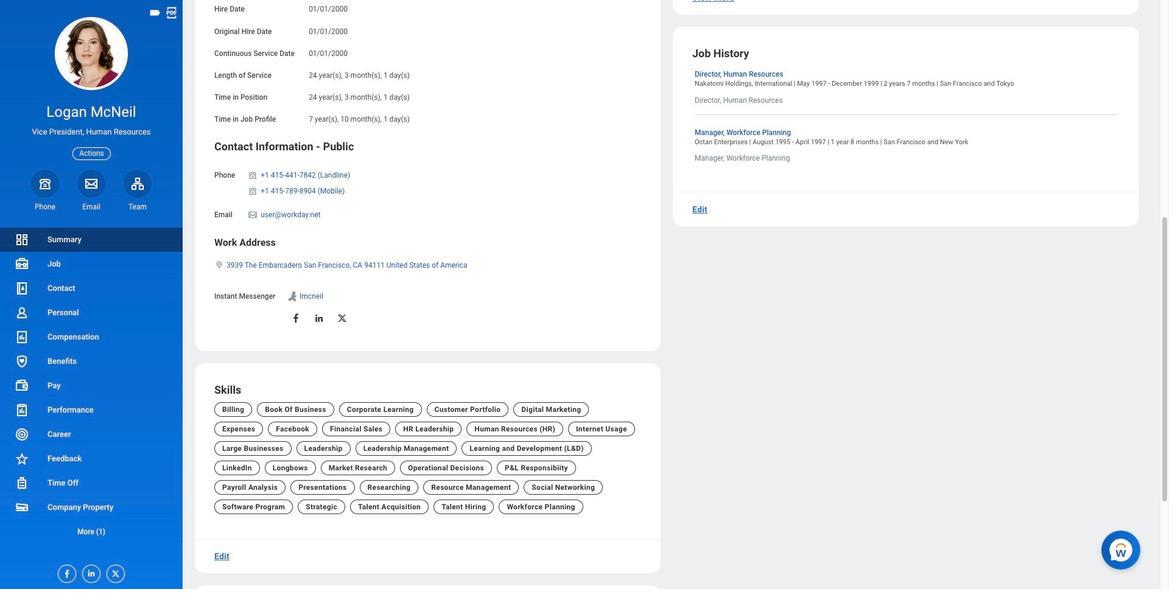 Task type: locate. For each thing, give the bounding box(es) containing it.
items selected list
[[247, 169, 370, 199]]

facebook image
[[291, 313, 302, 324]]

phone image inside items selected list
[[247, 170, 258, 180]]

company property image
[[15, 501, 29, 515]]

time off image
[[15, 476, 29, 491]]

0 horizontal spatial phone image
[[37, 176, 54, 191]]

linkedin image left x image
[[83, 566, 96, 579]]

phone image up phone icon in the top of the page
[[247, 170, 258, 180]]

mail image
[[84, 176, 99, 191]]

phone image
[[247, 170, 258, 180], [37, 176, 54, 191]]

view team image
[[130, 176, 145, 191]]

list
[[0, 228, 183, 544]]

1 horizontal spatial phone image
[[247, 170, 258, 180]]

job image
[[15, 257, 29, 272]]

1 horizontal spatial linkedin image
[[314, 313, 325, 324]]

linkedin image left social media x image
[[314, 313, 325, 324]]

view printable version (pdf) image
[[165, 6, 178, 19]]

phone image up phone logan mcneil element
[[37, 176, 54, 191]]

facebook image
[[58, 566, 72, 579]]

aim image
[[286, 291, 299, 303]]

performance image
[[15, 403, 29, 418]]

group
[[214, 139, 641, 332]]

social media x image
[[337, 313, 348, 324]]

pay image
[[15, 379, 29, 393]]

0 horizontal spatial linkedin image
[[83, 566, 96, 579]]

email logan mcneil element
[[77, 202, 105, 212]]

x image
[[107, 566, 121, 579]]

benefits image
[[15, 354, 29, 369]]

linkedin image
[[314, 313, 325, 324], [83, 566, 96, 579]]

navigation pane region
[[0, 0, 183, 589]]

phone logan mcneil element
[[31, 202, 59, 212]]

phone image
[[247, 186, 258, 196]]



Task type: describe. For each thing, give the bounding box(es) containing it.
team logan mcneil element
[[124, 202, 152, 212]]

location image
[[214, 261, 224, 269]]

feedback image
[[15, 452, 29, 466]]

tag image
[[149, 6, 162, 19]]

mail image
[[247, 210, 258, 220]]

contact image
[[15, 281, 29, 296]]

career image
[[15, 427, 29, 442]]

1 vertical spatial linkedin image
[[83, 566, 96, 579]]

summary image
[[15, 233, 29, 247]]

personal image
[[15, 306, 29, 320]]

compensation image
[[15, 330, 29, 345]]

0 vertical spatial linkedin image
[[314, 313, 325, 324]]



Task type: vqa. For each thing, say whether or not it's contained in the screenshot.
Time corresponding to HR
no



